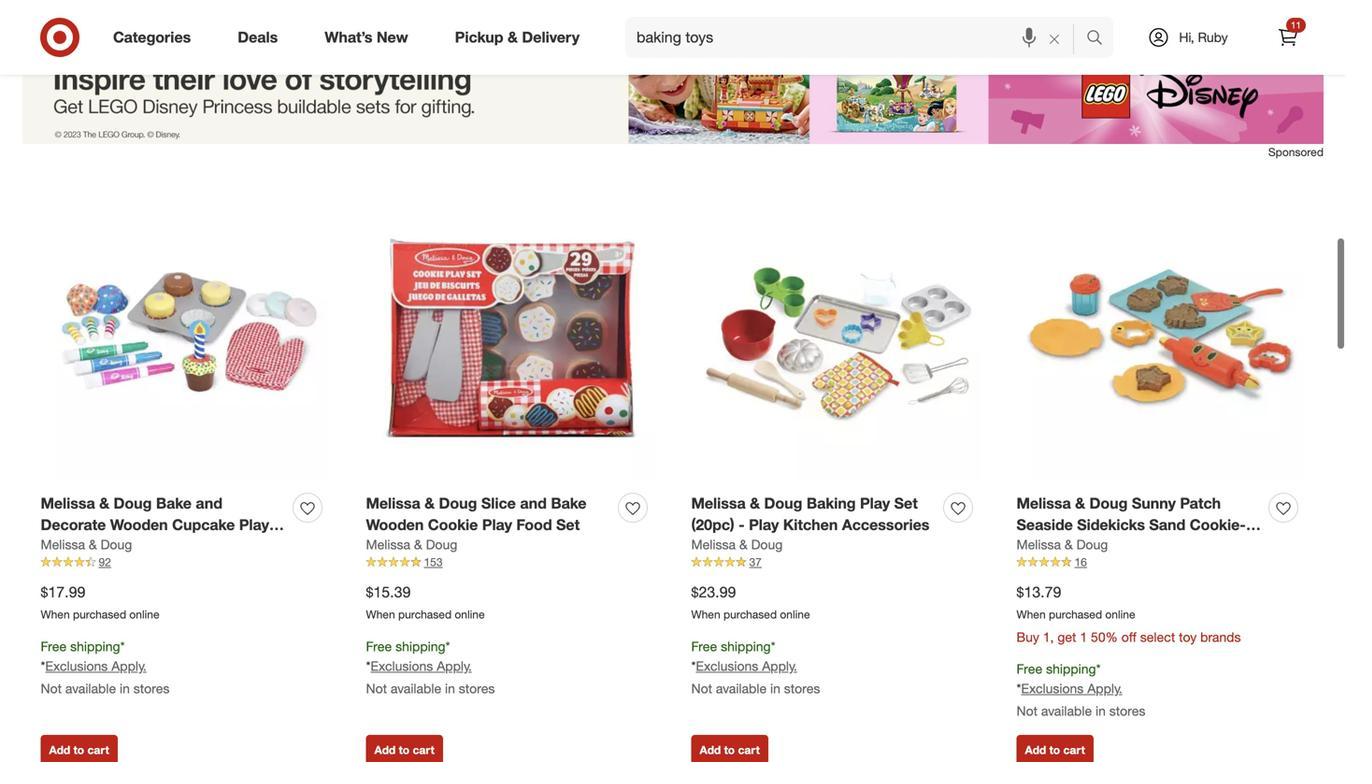 Task type: vqa. For each thing, say whether or not it's contained in the screenshot.
Melissa & Doug Baking Play Set (20pc) - Play Kitchen Accessories
yes



Task type: describe. For each thing, give the bounding box(es) containing it.
doug inside melissa & doug baking play set (20pc) - play kitchen accessories
[[764, 494, 803, 512]]

deals link
[[222, 17, 301, 58]]

153 link
[[366, 554, 655, 571]]

exclusions for $23.99
[[696, 658, 759, 674]]

purchased for $23.99
[[724, 607, 777, 622]]

& right pickup
[[508, 28, 518, 46]]

pickup & delivery link
[[439, 17, 603, 58]]

sidekicks
[[1077, 516, 1145, 534]]

* down $17.99
[[41, 658, 45, 674]]

advertisement region
[[22, 35, 1324, 144]]

in down 50%
[[1096, 703, 1106, 719]]

doug inside melissa & doug sunny patch seaside sidekicks sand cookie- baking set
[[1090, 494, 1128, 512]]

purchased for $15.39
[[398, 607, 452, 622]]

kitchen
[[783, 516, 838, 534]]

add to cart button for $23.99
[[691, 735, 768, 762]]

153
[[424, 555, 443, 569]]

cart for $15.39
[[413, 743, 435, 757]]

stores for $17.99
[[134, 680, 170, 696]]

apply. down 50%
[[1088, 680, 1123, 696]]

16
[[1075, 555, 1087, 569]]

-
[[739, 516, 745, 534]]

$13.79 when purchased online buy 1, get 1 50% off select toy brands
[[1017, 583, 1241, 645]]

when for $23.99
[[691, 607, 721, 622]]

online inside "$13.79 when purchased online buy 1, get 1 50% off select toy brands"
[[1106, 607, 1136, 622]]

hi, ruby
[[1179, 29, 1228, 45]]

set for melissa & doug sunny patch seaside sidekicks sand cookie- baking set
[[1070, 537, 1094, 555]]

add for $23.99
[[700, 743, 721, 757]]

& inside melissa & doug sunny patch seaside sidekicks sand cookie- baking set
[[1075, 494, 1086, 512]]

$17.99
[[41, 583, 85, 601]]

$17.99 when purchased online
[[41, 583, 159, 622]]

stores for $23.99
[[784, 680, 820, 696]]

brands
[[1201, 629, 1241, 645]]

50%
[[1091, 629, 1118, 645]]

melissa & doug baking play set (20pc) - play kitchen accessories
[[691, 494, 930, 534]]

4 add to cart from the left
[[1025, 743, 1085, 757]]

slice
[[481, 494, 516, 512]]

free shipping * * exclusions apply. not available in stores for $15.39
[[366, 638, 495, 696]]

free for $23.99
[[691, 638, 717, 655]]

free shipping * * exclusions apply. not available in stores down 1
[[1017, 661, 1146, 719]]

add for $15.39
[[374, 743, 396, 757]]

in for $23.99
[[770, 680, 781, 696]]

shipping for $15.39
[[396, 638, 446, 655]]

what's new
[[325, 28, 408, 46]]

$23.99 when purchased online
[[691, 583, 810, 622]]

4 add from the left
[[1025, 743, 1047, 757]]

melissa inside melissa & doug baking play set (20pc) - play kitchen accessories
[[691, 494, 746, 512]]

apply. for $17.99
[[111, 658, 147, 674]]

exclusions for $15.39
[[371, 658, 433, 674]]

purchased inside "$13.79 when purchased online buy 1, get 1 50% off select toy brands"
[[1049, 607, 1102, 622]]

melissa & doug link for $17.99
[[41, 536, 132, 554]]

* down buy at bottom
[[1017, 680, 1021, 696]]

free shipping * * exclusions apply. not available in stores for $17.99
[[41, 638, 170, 696]]

bake inside 'melissa & doug bake and decorate wooden cupcake play food set'
[[156, 494, 192, 512]]

& down decorate
[[89, 536, 97, 553]]

4 melissa & doug link from the left
[[1017, 536, 1108, 554]]

92
[[99, 555, 111, 569]]

melissa & doug bake and decorate wooden cupcake play food set
[[41, 494, 269, 555]]

sponsored
[[1269, 145, 1324, 159]]

& inside melissa & doug slice and bake wooden cookie play food set
[[425, 494, 435, 512]]

exclusions apply. link for $15.39
[[371, 658, 472, 674]]

What can we help you find? suggestions appear below search field
[[626, 17, 1091, 58]]

not for $15.39
[[366, 680, 387, 696]]

seaside
[[1017, 516, 1073, 534]]

doug inside melissa & doug slice and bake wooden cookie play food set
[[439, 494, 477, 512]]

available down get on the bottom right of page
[[1042, 703, 1092, 719]]

add to cart for $23.99
[[700, 743, 760, 757]]

$13.79
[[1017, 583, 1062, 601]]

to for $23.99
[[724, 743, 735, 757]]

cupcake
[[172, 516, 235, 534]]

what's
[[325, 28, 373, 46]]

apply. for $15.39
[[437, 658, 472, 674]]

1
[[1080, 629, 1088, 645]]

add to cart button for $17.99
[[41, 735, 118, 762]]

* down $23.99 when purchased online
[[771, 638, 776, 655]]

cart for $17.99
[[87, 743, 109, 757]]

& inside melissa & doug baking play set (20pc) - play kitchen accessories
[[750, 494, 760, 512]]

melissa & doug link for $23.99
[[691, 536, 783, 554]]

deals
[[238, 28, 278, 46]]

16 link
[[1017, 554, 1306, 571]]

in for $15.39
[[445, 680, 455, 696]]

$15.39 when purchased online
[[366, 583, 485, 622]]

delivery
[[522, 28, 580, 46]]

37
[[749, 555, 762, 569]]

purchased for $17.99
[[73, 607, 126, 622]]

categories
[[113, 28, 191, 46]]

search
[[1078, 30, 1123, 48]]

available for $23.99
[[716, 680, 767, 696]]

4 to from the left
[[1050, 743, 1060, 757]]



Task type: locate. For each thing, give the bounding box(es) containing it.
available down $15.39 when purchased online on the left of the page
[[391, 680, 441, 696]]

3 melissa & doug link from the left
[[691, 536, 783, 554]]

shipping down $15.39 when purchased online on the left of the page
[[396, 638, 446, 655]]

set for melissa & doug slice and bake wooden cookie play food set
[[556, 516, 580, 534]]

3 to from the left
[[724, 743, 735, 757]]

2 add from the left
[[374, 743, 396, 757]]

new
[[377, 28, 408, 46]]

when inside $15.39 when purchased online
[[366, 607, 395, 622]]

purchased inside $15.39 when purchased online
[[398, 607, 452, 622]]

2 when from the left
[[366, 607, 395, 622]]

& down seaside at the bottom of page
[[1065, 536, 1073, 553]]

in down $15.39 when purchased online on the left of the page
[[445, 680, 455, 696]]

available down $23.99 when purchased online
[[716, 680, 767, 696]]

when inside $23.99 when purchased online
[[691, 607, 721, 622]]

free down buy at bottom
[[1017, 661, 1043, 677]]

set inside melissa & doug sunny patch seaside sidekicks sand cookie- baking set
[[1070, 537, 1094, 555]]

1 horizontal spatial wooden
[[366, 516, 424, 534]]

and right slice
[[520, 494, 547, 512]]

melissa inside melissa & doug sunny patch seaside sidekicks sand cookie- baking set
[[1017, 494, 1071, 512]]

free down $17.99
[[41, 638, 67, 655]]

wooden
[[110, 516, 168, 534], [366, 516, 424, 534]]

not for $23.99
[[691, 680, 713, 696]]

apply. down $23.99 when purchased online
[[762, 658, 797, 674]]

$23.99
[[691, 583, 736, 601]]

free shipping * * exclusions apply. not available in stores down $23.99 when purchased online
[[691, 638, 820, 696]]

to for $17.99
[[73, 743, 84, 757]]

2 melissa & doug link from the left
[[366, 536, 458, 554]]

3 cart from the left
[[738, 743, 760, 757]]

online
[[129, 607, 159, 622], [455, 607, 485, 622], [780, 607, 810, 622], [1106, 607, 1136, 622]]

2 online from the left
[[455, 607, 485, 622]]

melissa & doug slice and bake wooden cookie play food set
[[366, 494, 587, 534]]

0 horizontal spatial wooden
[[110, 516, 168, 534]]

& up decorate
[[99, 494, 109, 512]]

1 add from the left
[[49, 743, 70, 757]]

2 to from the left
[[399, 743, 410, 757]]

melissa & doug bake and decorate wooden cupcake play food set link
[[41, 493, 286, 555]]

when inside "$13.79 when purchased online buy 1, get 1 50% off select toy brands"
[[1017, 607, 1046, 622]]

available
[[65, 680, 116, 696], [391, 680, 441, 696], [716, 680, 767, 696], [1042, 703, 1092, 719]]

free for $15.39
[[366, 638, 392, 655]]

to
[[73, 743, 84, 757], [399, 743, 410, 757], [724, 743, 735, 757], [1050, 743, 1060, 757]]

(20pc)
[[691, 516, 735, 534]]

available for $17.99
[[65, 680, 116, 696]]

4 online from the left
[[1106, 607, 1136, 622]]

exclusions for $17.99
[[45, 658, 108, 674]]

1 horizontal spatial food
[[517, 516, 552, 534]]

play for melissa & doug slice and bake wooden cookie play food set
[[482, 516, 512, 534]]

doug
[[114, 494, 152, 512], [439, 494, 477, 512], [764, 494, 803, 512], [1090, 494, 1128, 512], [101, 536, 132, 553], [426, 536, 458, 553], [751, 536, 783, 553], [1077, 536, 1108, 553]]

melissa & doug down decorate
[[41, 536, 132, 553]]

1 cart from the left
[[87, 743, 109, 757]]

shipping for $17.99
[[70, 638, 120, 655]]

food for decorate
[[41, 537, 76, 555]]

1 and from the left
[[196, 494, 223, 512]]

free shipping * * exclusions apply. not available in stores for $23.99
[[691, 638, 820, 696]]

purchased
[[73, 607, 126, 622], [398, 607, 452, 622], [724, 607, 777, 622], [1049, 607, 1102, 622]]

play for melissa & doug bake and decorate wooden cupcake play food set
[[239, 516, 269, 534]]

play right -
[[749, 516, 779, 534]]

wooden inside 'melissa & doug bake and decorate wooden cupcake play food set'
[[110, 516, 168, 534]]

1 melissa & doug from the left
[[41, 536, 132, 553]]

pickup & delivery
[[455, 28, 580, 46]]

purchased inside $17.99 when purchased online
[[73, 607, 126, 622]]

online for $15.39
[[455, 607, 485, 622]]

in down $17.99 when purchased online
[[120, 680, 130, 696]]

92 link
[[41, 554, 330, 571]]

add to cart for $17.99
[[49, 743, 109, 757]]

0 vertical spatial baking
[[807, 494, 856, 512]]

not
[[41, 680, 62, 696], [366, 680, 387, 696], [691, 680, 713, 696], [1017, 703, 1038, 719]]

free shipping * * exclusions apply. not available in stores down $17.99 when purchased online
[[41, 638, 170, 696]]

exclusions apply. link for $23.99
[[696, 658, 797, 674]]

3 when from the left
[[691, 607, 721, 622]]

in
[[120, 680, 130, 696], [445, 680, 455, 696], [770, 680, 781, 696], [1096, 703, 1106, 719]]

play inside 'melissa & doug bake and decorate wooden cupcake play food set'
[[239, 516, 269, 534]]

bake inside melissa & doug slice and bake wooden cookie play food set
[[551, 494, 587, 512]]

set
[[894, 494, 918, 512], [556, 516, 580, 534], [81, 537, 104, 555], [1070, 537, 1094, 555]]

online inside $23.99 when purchased online
[[780, 607, 810, 622]]

purchased down $15.39
[[398, 607, 452, 622]]

4 purchased from the left
[[1049, 607, 1102, 622]]

ruby
[[1198, 29, 1228, 45]]

purchased inside $23.99 when purchased online
[[724, 607, 777, 622]]

melissa & doug sunny patch seaside sidekicks sand cookie- baking set link
[[1017, 493, 1262, 555]]

1 vertical spatial baking
[[1017, 537, 1066, 555]]

apply. down $15.39 when purchased online on the left of the page
[[437, 658, 472, 674]]

buy
[[1017, 629, 1040, 645]]

free shipping * * exclusions apply. not available in stores
[[41, 638, 170, 696], [366, 638, 495, 696], [691, 638, 820, 696], [1017, 661, 1146, 719]]

11
[[1291, 19, 1302, 31]]

not for $17.99
[[41, 680, 62, 696]]

melissa & doug slice and bake wooden cookie play food set image
[[366, 193, 655, 482], [366, 193, 655, 482]]

search button
[[1078, 17, 1123, 62]]

toy
[[1179, 629, 1197, 645]]

when for $17.99
[[41, 607, 70, 622]]

4 melissa & doug from the left
[[1017, 536, 1108, 553]]

cart
[[87, 743, 109, 757], [413, 743, 435, 757], [738, 743, 760, 757], [1064, 743, 1085, 757]]

accessories
[[842, 516, 930, 534]]

add
[[49, 743, 70, 757], [374, 743, 396, 757], [700, 743, 721, 757], [1025, 743, 1047, 757]]

food for bake
[[517, 516, 552, 534]]

melissa & doug up 153
[[366, 536, 458, 553]]

set up 153 link
[[556, 516, 580, 534]]

shipping down $23.99 when purchased online
[[721, 638, 771, 655]]

1 horizontal spatial and
[[520, 494, 547, 512]]

patch
[[1180, 494, 1221, 512]]

3 add to cart from the left
[[700, 743, 760, 757]]

exclusions apply. link down $17.99 when purchased online
[[45, 658, 147, 674]]

2 bake from the left
[[551, 494, 587, 512]]

hi,
[[1179, 29, 1195, 45]]

online for $23.99
[[780, 607, 810, 622]]

2 wooden from the left
[[366, 516, 424, 534]]

baking inside melissa & doug sunny patch seaside sidekicks sand cookie- baking set
[[1017, 537, 1066, 555]]

baking
[[807, 494, 856, 512], [1017, 537, 1066, 555]]

play inside melissa & doug slice and bake wooden cookie play food set
[[482, 516, 512, 534]]

* down $17.99 when purchased online
[[120, 638, 125, 655]]

set down sidekicks
[[1070, 537, 1094, 555]]

set up accessories
[[894, 494, 918, 512]]

sunny
[[1132, 494, 1176, 512]]

purchased down $17.99
[[73, 607, 126, 622]]

1 bake from the left
[[156, 494, 192, 512]]

when down $15.39
[[366, 607, 395, 622]]

add for $17.99
[[49, 743, 70, 757]]

&
[[508, 28, 518, 46], [99, 494, 109, 512], [425, 494, 435, 512], [750, 494, 760, 512], [1075, 494, 1086, 512], [89, 536, 97, 553], [414, 536, 422, 553], [739, 536, 748, 553], [1065, 536, 1073, 553]]

1 melissa & doug link from the left
[[41, 536, 132, 554]]

3 online from the left
[[780, 607, 810, 622]]

melissa & doug link up 153
[[366, 536, 458, 554]]

wooden inside melissa & doug slice and bake wooden cookie play food set
[[366, 516, 424, 534]]

1 add to cart button from the left
[[41, 735, 118, 762]]

& inside 'melissa & doug bake and decorate wooden cupcake play food set'
[[99, 494, 109, 512]]

in down $23.99 when purchased online
[[770, 680, 781, 696]]

get
[[1058, 629, 1077, 645]]

purchased up 1
[[1049, 607, 1102, 622]]

online up the off
[[1106, 607, 1136, 622]]

& up cookie
[[425, 494, 435, 512]]

wooden up 92
[[110, 516, 168, 534]]

3 melissa & doug from the left
[[691, 536, 783, 553]]

exclusions down 1,
[[1021, 680, 1084, 696]]

0 vertical spatial food
[[517, 516, 552, 534]]

doug inside 'melissa & doug bake and decorate wooden cupcake play food set'
[[114, 494, 152, 512]]

set inside 'melissa & doug bake and decorate wooden cupcake play food set'
[[81, 537, 104, 555]]

apply.
[[111, 658, 147, 674], [437, 658, 472, 674], [762, 658, 797, 674], [1088, 680, 1123, 696]]

food
[[517, 516, 552, 534], [41, 537, 76, 555]]

1 horizontal spatial baking
[[1017, 537, 1066, 555]]

2 add to cart from the left
[[374, 743, 435, 757]]

play for melissa & doug baking play set (20pc) - play kitchen accessories
[[749, 516, 779, 534]]

shipping
[[70, 638, 120, 655], [396, 638, 446, 655], [721, 638, 771, 655], [1046, 661, 1096, 677]]

when for $15.39
[[366, 607, 395, 622]]

& up the "37"
[[750, 494, 760, 512]]

online inside $15.39 when purchased online
[[455, 607, 485, 622]]

cookie
[[428, 516, 478, 534]]

free for $17.99
[[41, 638, 67, 655]]

1 when from the left
[[41, 607, 70, 622]]

exclusions down $15.39 when purchased online on the left of the page
[[371, 658, 433, 674]]

bake
[[156, 494, 192, 512], [551, 494, 587, 512]]

1,
[[1043, 629, 1054, 645]]

online down 92 link
[[129, 607, 159, 622]]

and inside melissa & doug slice and bake wooden cookie play food set
[[520, 494, 547, 512]]

add to cart button for $15.39
[[366, 735, 443, 762]]

sand
[[1149, 516, 1186, 534]]

off
[[1122, 629, 1137, 645]]

and for bake
[[196, 494, 223, 512]]

melissa & doug up 16 at the right bottom of the page
[[1017, 536, 1108, 553]]

when up buy at bottom
[[1017, 607, 1046, 622]]

exclusions down $23.99 when purchased online
[[696, 658, 759, 674]]

2 cart from the left
[[413, 743, 435, 757]]

4 add to cart button from the left
[[1017, 735, 1094, 762]]

melissa & doug down -
[[691, 536, 783, 553]]

bake up "cupcake"
[[156, 494, 192, 512]]

11 link
[[1268, 17, 1309, 58]]

$15.39
[[366, 583, 411, 601]]

& down -
[[739, 536, 748, 553]]

exclusions apply. link down $15.39 when purchased online on the left of the page
[[371, 658, 472, 674]]

* down $15.39 when purchased online on the left of the page
[[446, 638, 450, 655]]

add to cart for $15.39
[[374, 743, 435, 757]]

3 add from the left
[[700, 743, 721, 757]]

melissa & doug baking play set (20pc) - play kitchen accessories link
[[691, 493, 936, 536]]

cookie-
[[1190, 516, 1246, 534]]

* down 50%
[[1096, 661, 1101, 677]]

wooden for cookie
[[366, 516, 424, 534]]

37 link
[[691, 554, 980, 571]]

pickup
[[455, 28, 504, 46]]

add to cart button
[[41, 735, 118, 762], [366, 735, 443, 762], [691, 735, 768, 762], [1017, 735, 1094, 762]]

1 wooden from the left
[[110, 516, 168, 534]]

free
[[41, 638, 67, 655], [366, 638, 392, 655], [691, 638, 717, 655], [1017, 661, 1043, 677]]

melissa & doug for $17.99
[[41, 536, 132, 553]]

play down slice
[[482, 516, 512, 534]]

2 melissa & doug from the left
[[366, 536, 458, 553]]

2 purchased from the left
[[398, 607, 452, 622]]

wooden left cookie
[[366, 516, 424, 534]]

set inside melissa & doug slice and bake wooden cookie play food set
[[556, 516, 580, 534]]

melissa & doug slice and bake wooden cookie play food set link
[[366, 493, 611, 536]]

when down $23.99
[[691, 607, 721, 622]]

4 when from the left
[[1017, 607, 1046, 622]]

bake right slice
[[551, 494, 587, 512]]

and for slice
[[520, 494, 547, 512]]

free shipping * * exclusions apply. not available in stores down $15.39 when purchased online on the left of the page
[[366, 638, 495, 696]]

play up accessories
[[860, 494, 890, 512]]

online for $17.99
[[129, 607, 159, 622]]

add to cart
[[49, 743, 109, 757], [374, 743, 435, 757], [700, 743, 760, 757], [1025, 743, 1085, 757]]

melissa inside 'melissa & doug bake and decorate wooden cupcake play food set'
[[41, 494, 95, 512]]

food down decorate
[[41, 537, 76, 555]]

melissa inside melissa & doug slice and bake wooden cookie play food set
[[366, 494, 420, 512]]

available down $17.99 when purchased online
[[65, 680, 116, 696]]

1 purchased from the left
[[73, 607, 126, 622]]

available for $15.39
[[391, 680, 441, 696]]

2 add to cart button from the left
[[366, 735, 443, 762]]

stores for $15.39
[[459, 680, 495, 696]]

1 add to cart from the left
[[49, 743, 109, 757]]

exclusions
[[45, 658, 108, 674], [371, 658, 433, 674], [696, 658, 759, 674], [1021, 680, 1084, 696]]

and
[[196, 494, 223, 512], [520, 494, 547, 512]]

when down $17.99
[[41, 607, 70, 622]]

3 add to cart button from the left
[[691, 735, 768, 762]]

melissa & doug sunny patch seaside sidekicks sand cookie- baking set
[[1017, 494, 1246, 555]]

set down decorate
[[81, 537, 104, 555]]

melissa & doug link down decorate
[[41, 536, 132, 554]]

stores
[[134, 680, 170, 696], [459, 680, 495, 696], [784, 680, 820, 696], [1110, 703, 1146, 719]]

0 horizontal spatial food
[[41, 537, 76, 555]]

food up 153 link
[[517, 516, 552, 534]]

exclusions apply. link
[[45, 658, 147, 674], [371, 658, 472, 674], [696, 658, 797, 674], [1021, 680, 1123, 696]]

cart for $23.99
[[738, 743, 760, 757]]

shipping down get on the bottom right of page
[[1046, 661, 1096, 677]]

shipping down $17.99 when purchased online
[[70, 638, 120, 655]]

free down $15.39
[[366, 638, 392, 655]]

baking up kitchen
[[807, 494, 856, 512]]

1 horizontal spatial bake
[[551, 494, 587, 512]]

melissa & doug
[[41, 536, 132, 553], [366, 536, 458, 553], [691, 536, 783, 553], [1017, 536, 1108, 553]]

melissa & doug for $15.39
[[366, 536, 458, 553]]

melissa & doug link up 16 at the right bottom of the page
[[1017, 536, 1108, 554]]

& up sidekicks
[[1075, 494, 1086, 512]]

melissa & doug sunny patch seaside sidekicks sand cookie-baking set image
[[1017, 193, 1306, 482], [1017, 193, 1306, 482]]

play right "cupcake"
[[239, 516, 269, 534]]

set for melissa & doug bake and decorate wooden cupcake play food set
[[81, 537, 104, 555]]

baking down seaside at the bottom of page
[[1017, 537, 1066, 555]]

4 cart from the left
[[1064, 743, 1085, 757]]

when
[[41, 607, 70, 622], [366, 607, 395, 622], [691, 607, 721, 622], [1017, 607, 1046, 622]]

3 purchased from the left
[[724, 607, 777, 622]]

play
[[860, 494, 890, 512], [239, 516, 269, 534], [482, 516, 512, 534], [749, 516, 779, 534]]

* down $15.39
[[366, 658, 371, 674]]

what's new link
[[309, 17, 432, 58]]

0 horizontal spatial bake
[[156, 494, 192, 512]]

melissa & doug for $23.99
[[691, 536, 783, 553]]

exclusions apply. link down $23.99 when purchased online
[[696, 658, 797, 674]]

& up $15.39 when purchased online on the left of the page
[[414, 536, 422, 553]]

wooden for cupcake
[[110, 516, 168, 534]]

0 horizontal spatial baking
[[807, 494, 856, 512]]

in for $17.99
[[120, 680, 130, 696]]

exclusions apply. link for $17.99
[[45, 658, 147, 674]]

apply. down $17.99 when purchased online
[[111, 658, 147, 674]]

and inside 'melissa & doug bake and decorate wooden cupcake play food set'
[[196, 494, 223, 512]]

0 horizontal spatial and
[[196, 494, 223, 512]]

when inside $17.99 when purchased online
[[41, 607, 70, 622]]

1 vertical spatial food
[[41, 537, 76, 555]]

free down $23.99
[[691, 638, 717, 655]]

purchased down $23.99
[[724, 607, 777, 622]]

shipping for $23.99
[[721, 638, 771, 655]]

and up "cupcake"
[[196, 494, 223, 512]]

melissa & doug baking play set (20pc) - play kitchen accessories image
[[691, 193, 980, 482], [691, 193, 980, 482]]

exclusions apply. link down get on the bottom right of page
[[1021, 680, 1123, 696]]

online inside $17.99 when purchased online
[[129, 607, 159, 622]]

* down $23.99
[[691, 658, 696, 674]]

apply. for $23.99
[[762, 658, 797, 674]]

categories link
[[97, 17, 214, 58]]

melissa & doug link
[[41, 536, 132, 554], [366, 536, 458, 554], [691, 536, 783, 554], [1017, 536, 1108, 554]]

set inside melissa & doug baking play set (20pc) - play kitchen accessories
[[894, 494, 918, 512]]

*
[[120, 638, 125, 655], [446, 638, 450, 655], [771, 638, 776, 655], [41, 658, 45, 674], [366, 658, 371, 674], [691, 658, 696, 674], [1096, 661, 1101, 677], [1017, 680, 1021, 696]]

to for $15.39
[[399, 743, 410, 757]]

baking inside melissa & doug baking play set (20pc) - play kitchen accessories
[[807, 494, 856, 512]]

food inside 'melissa & doug bake and decorate wooden cupcake play food set'
[[41, 537, 76, 555]]

1 online from the left
[[129, 607, 159, 622]]

decorate
[[41, 516, 106, 534]]

2 and from the left
[[520, 494, 547, 512]]

food inside melissa & doug slice and bake wooden cookie play food set
[[517, 516, 552, 534]]

select
[[1140, 629, 1176, 645]]

online down 153 link
[[455, 607, 485, 622]]

1 to from the left
[[73, 743, 84, 757]]

melissa & doug bake and decorate wooden cupcake play food set image
[[41, 193, 330, 482], [41, 193, 330, 482]]

online down 37 link
[[780, 607, 810, 622]]

melissa & doug link down -
[[691, 536, 783, 554]]

melissa
[[41, 494, 95, 512], [366, 494, 420, 512], [691, 494, 746, 512], [1017, 494, 1071, 512], [41, 536, 85, 553], [366, 536, 410, 553], [691, 536, 736, 553], [1017, 536, 1061, 553]]

exclusions down $17.99 when purchased online
[[45, 658, 108, 674]]

melissa & doug link for $15.39
[[366, 536, 458, 554]]



